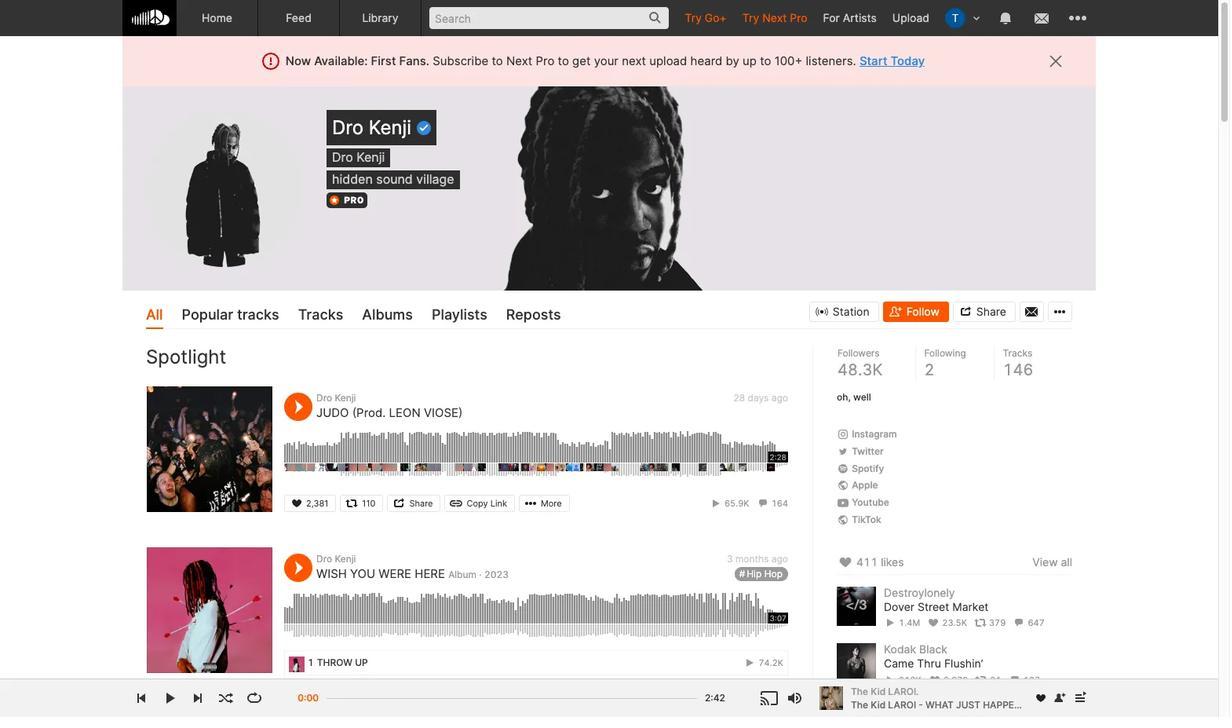 Task type: vqa. For each thing, say whether or not it's contained in the screenshot.
(us)
no



Task type: describe. For each thing, give the bounding box(es) containing it.
tracks for tracks
[[298, 306, 344, 323]]

up
[[743, 53, 757, 68]]

2 inside following 2
[[925, 361, 935, 380]]

station link
[[810, 302, 879, 322]]

146
[[1003, 361, 1034, 380]]

kenji for you
[[335, 553, 356, 564]]

wish you were here element
[[147, 547, 273, 673]]

try next pro
[[743, 11, 808, 24]]

kenji for (prod.
[[335, 392, 356, 403]]

107 link
[[1009, 674, 1041, 685]]

up
[[355, 656, 368, 668]]

1 to from the left
[[492, 53, 503, 68]]

pro inside 'link'
[[790, 11, 808, 24]]

379
[[990, 618, 1006, 629]]

1 throw up
[[309, 656, 368, 668]]

61.2k
[[757, 681, 784, 692]]

the kid laroi - what just happened element
[[820, 687, 844, 710]]

months
[[736, 553, 769, 564]]

dover
[[884, 600, 915, 613]]

dover street market element
[[837, 587, 877, 626]]

all
[[146, 306, 163, 323]]

following
[[925, 347, 967, 359]]

destroylonely
[[884, 586, 956, 599]]

1 vertical spatial judo (prod. leon viose) element
[[837, 700, 877, 717]]

get
[[573, 53, 591, 68]]

for artists link
[[816, 0, 885, 35]]

all link
[[146, 302, 163, 329]]

23.5k link
[[928, 618, 968, 629]]

came thru flushin' element
[[837, 643, 877, 683]]

100+
[[775, 53, 803, 68]]

2,381
[[306, 498, 329, 509]]

try for try next pro
[[743, 11, 760, 24]]

throw
[[317, 656, 353, 668]]

1.4m
[[899, 618, 921, 629]]

28
[[734, 392, 745, 403]]

tiktok
[[850, 514, 882, 525]]

street
[[918, 600, 950, 613]]

playlists
[[432, 306, 488, 323]]

artists
[[843, 11, 877, 24]]

albums
[[362, 306, 413, 323]]

2 vertical spatial dro kenji link
[[884, 699, 931, 713]]

tracks link
[[298, 302, 344, 329]]

start
[[860, 53, 888, 68]]

playlists link
[[432, 302, 488, 329]]

6,678 link
[[929, 674, 969, 685]]

379 link
[[975, 618, 1006, 629]]

dro for hidden
[[332, 149, 353, 165]]

judo (prod. leon viose) link
[[317, 405, 463, 420]]

spotify link
[[837, 462, 885, 475]]

try for try go+
[[685, 11, 702, 24]]

popular tracks
[[182, 306, 279, 323]]

happened
[[984, 699, 1034, 710]]

tracks
[[237, 306, 279, 323]]

throw up element
[[289, 657, 305, 672]]

6,678
[[944, 674, 969, 685]]

village
[[417, 171, 455, 187]]

dro for judo
[[317, 392, 332, 403]]

like image
[[837, 553, 854, 572]]

2 the from the top
[[851, 699, 869, 710]]

copy link
[[467, 498, 507, 509]]

youtube
[[850, 497, 890, 508]]

2 pamper from the left
[[359, 681, 397, 692]]

popular
[[182, 306, 233, 323]]

hidden
[[332, 171, 373, 187]]

upload
[[893, 11, 930, 24]]

share for follow
[[977, 305, 1007, 318]]

copy link button
[[445, 495, 515, 512]]

kenji up dro kenji hidden sound village
[[369, 116, 412, 139]]

destroylonely link
[[884, 586, 956, 599]]

ago for 3 months ago hip hop
[[772, 553, 789, 564]]

view all
[[1033, 555, 1073, 568]]

viose)
[[424, 405, 463, 420]]

kodak black came thru flushin'
[[884, 643, 984, 670]]

411 likes
[[857, 555, 905, 569]]

216k
[[899, 674, 922, 685]]

fans.
[[399, 53, 430, 68]]

sound
[[376, 171, 413, 187]]

2 pamper pamper
[[309, 681, 397, 692]]

well
[[854, 391, 872, 403]]

more button
[[519, 495, 570, 512]]

reposts
[[506, 306, 561, 323]]

came thru flushin' link
[[884, 657, 984, 671]]

dro kenji hidden sound village
[[332, 149, 455, 187]]

twitter link
[[837, 445, 884, 458]]

1 pamper from the left
[[318, 681, 357, 692]]

feed
[[286, 11, 312, 24]]

1 kid from the top
[[871, 685, 886, 697]]

110 button
[[340, 495, 384, 512]]

flushin'
[[945, 657, 984, 670]]

copy
[[467, 498, 488, 509]]

here
[[415, 566, 445, 581]]

laroi
[[889, 699, 917, 710]]

track stats element containing 65.9k
[[710, 495, 789, 512]]

came
[[884, 657, 915, 670]]

popular tracks link
[[182, 302, 279, 329]]

subscribe
[[433, 53, 489, 68]]

kodak black link
[[884, 643, 948, 656]]



Task type: locate. For each thing, give the bounding box(es) containing it.
laroi.
[[889, 685, 919, 697]]

try go+
[[685, 11, 727, 24]]

the down came thru flushin' element
[[851, 685, 869, 697]]

track stats element up the months
[[710, 495, 789, 512]]

first
[[371, 53, 396, 68]]

apple
[[850, 479, 879, 491]]

1 vertical spatial kid
[[871, 699, 886, 710]]

the right the kid laroi - what just happened "element"
[[851, 699, 869, 710]]

to left get
[[558, 53, 569, 68]]

1 vertical spatial next
[[507, 53, 533, 68]]

2 to from the left
[[558, 53, 569, 68]]

leon
[[389, 405, 421, 420]]

3 months ago hip hop
[[727, 553, 789, 579]]

share up tracks 146
[[977, 305, 1007, 318]]

share right 110
[[410, 498, 433, 509]]

kid left "laroi."
[[871, 685, 886, 697]]

0 vertical spatial tracks
[[298, 306, 344, 323]]

kenji inside dro kenji judo (prod. leon viose)
[[335, 392, 356, 403]]

0 horizontal spatial dro kenji
[[332, 116, 417, 139]]

pamper down up
[[359, 681, 397, 692]]

instagram
[[850, 428, 898, 440]]

1 vertical spatial the
[[851, 699, 869, 710]]

0 horizontal spatial judo (prod. leon viose) element
[[147, 386, 273, 512]]

home
[[202, 11, 233, 24]]

411
[[857, 555, 878, 569]]

1 horizontal spatial pro
[[790, 11, 808, 24]]

1 the from the top
[[851, 685, 869, 697]]

track stats element down flushin'
[[884, 671, 1073, 688]]

tiktok link
[[837, 514, 882, 526]]

dro for wish
[[317, 553, 332, 564]]

1 horizontal spatial to
[[558, 53, 569, 68]]

dover street market link
[[884, 600, 989, 614]]

view
[[1033, 555, 1058, 568]]

0 vertical spatial share button
[[953, 302, 1016, 322]]

dro kenji link up 'wish'
[[317, 553, 356, 564]]

0 horizontal spatial pamper
[[318, 681, 357, 692]]

today
[[891, 53, 925, 68]]

2 down following
[[925, 361, 935, 380]]

dro kenji wish you were here album · 2023
[[317, 553, 509, 581]]

tara schultz's avatar element
[[946, 8, 966, 28]]

dro kenji link
[[317, 392, 356, 403], [317, 553, 356, 564], [884, 699, 931, 713]]

try left go+
[[685, 11, 702, 24]]

for
[[824, 11, 840, 24]]

track stats element containing 1.4m
[[884, 614, 1073, 632]]

1 vertical spatial 2
[[309, 681, 314, 692]]

dro kenji link for wish you were here
[[317, 553, 356, 564]]

0 vertical spatial dro kenji
[[332, 116, 417, 139]]

2 vertical spatial track stats element
[[884, 671, 1073, 688]]

23.5k
[[943, 618, 968, 629]]

share
[[977, 305, 1007, 318], [410, 498, 433, 509]]

to right subscribe
[[492, 53, 503, 68]]

1 vertical spatial share button
[[388, 495, 441, 512]]

0 vertical spatial judo (prod. leon viose) element
[[147, 386, 273, 512]]

all
[[1062, 555, 1073, 568]]

you
[[350, 566, 376, 581]]

go+
[[705, 11, 727, 24]]

0 horizontal spatial to
[[492, 53, 503, 68]]

1 vertical spatial share
[[410, 498, 433, 509]]

to right up
[[760, 53, 772, 68]]

2:42
[[705, 692, 726, 704]]

next inside 'link'
[[763, 11, 787, 24]]

tracks right tracks
[[298, 306, 344, 323]]

followers
[[838, 347, 880, 359]]

1 horizontal spatial dro kenji
[[884, 699, 931, 713]]

1 horizontal spatial share
[[977, 305, 1007, 318]]

kenji up hidden
[[357, 149, 385, 165]]

2 ago from the top
[[772, 553, 789, 564]]

black
[[920, 643, 948, 656]]

library
[[362, 11, 399, 24]]

1 vertical spatial pro
[[536, 53, 555, 68]]

pamper pamper element
[[289, 681, 305, 697]]

0 horizontal spatial try
[[685, 11, 702, 24]]

progress bar
[[327, 690, 698, 716]]

likes
[[881, 555, 905, 569]]

ago for 28 days ago
[[772, 392, 789, 403]]

1 horizontal spatial judo (prod. leon viose) element
[[837, 700, 877, 717]]

1 vertical spatial dro kenji
[[884, 699, 931, 713]]

0 vertical spatial ago
[[772, 392, 789, 403]]

were
[[379, 566, 412, 581]]

pamper down 1 throw up at the bottom left of the page
[[318, 681, 357, 692]]

Search search field
[[430, 7, 670, 29]]

albums link
[[362, 302, 413, 329]]

dro inside dro kenji wish you were here album · 2023
[[317, 553, 332, 564]]

feed link
[[258, 0, 340, 36]]

None search field
[[422, 0, 677, 35]]

the kid laroi - what just happened link
[[851, 698, 1034, 712]]

0 horizontal spatial 2
[[309, 681, 314, 692]]

1 horizontal spatial 2
[[925, 361, 935, 380]]

2 right pamper pamper element
[[309, 681, 314, 692]]

74.2k
[[757, 657, 784, 668]]

the kid laroi. link
[[851, 685, 1027, 698]]

1 vertical spatial dro kenji link
[[317, 553, 356, 564]]

0 horizontal spatial share button
[[388, 495, 441, 512]]

65.9k
[[725, 498, 750, 509]]

0 vertical spatial pro
[[790, 11, 808, 24]]

dro kenji's avatar element
[[146, 110, 303, 267]]

share button right 110
[[388, 495, 441, 512]]

1 horizontal spatial tracks
[[1003, 347, 1033, 359]]

kenji down "laroi."
[[906, 699, 931, 713]]

3
[[727, 553, 733, 564]]

ago inside 3 months ago hip hop
[[772, 553, 789, 564]]

hip
[[747, 568, 762, 579]]

now
[[286, 53, 311, 68]]

share for 110
[[410, 498, 433, 509]]

107
[[1024, 674, 1041, 685]]

track stats element
[[710, 495, 789, 512], [884, 614, 1073, 632], [884, 671, 1073, 688]]

track stats element for kodak black came thru flushin'
[[884, 671, 1073, 688]]

tracks inside tracks 146
[[1003, 347, 1033, 359]]

0 vertical spatial share
[[977, 305, 1007, 318]]

judo (prod. leon viose) element
[[147, 386, 273, 512], [837, 700, 877, 717]]

next up image
[[1071, 689, 1090, 708]]

-
[[919, 699, 924, 710]]

1
[[309, 656, 313, 668]]

follow
[[907, 305, 940, 318]]

0 vertical spatial the
[[851, 685, 869, 697]]

apple link
[[837, 479, 879, 492]]

2 kid from the top
[[871, 699, 886, 710]]

by
[[726, 53, 740, 68]]

pro left get
[[536, 53, 555, 68]]

ago up hop
[[772, 553, 789, 564]]

wish
[[317, 566, 347, 581]]

reposts link
[[506, 302, 561, 329]]

81 link
[[976, 674, 1002, 685]]

share button for follow
[[953, 302, 1016, 322]]

spotify
[[850, 462, 885, 474]]

over & over element
[[289, 705, 305, 717]]

track stats element containing 216k
[[884, 671, 1073, 688]]

tracks 146
[[1003, 347, 1034, 380]]

pro left for
[[790, 11, 808, 24]]

the
[[851, 685, 869, 697], [851, 699, 869, 710]]

pro
[[790, 11, 808, 24], [536, 53, 555, 68]]

1 horizontal spatial try
[[743, 11, 760, 24]]

kenji up 'wish'
[[335, 553, 356, 564]]

more
[[541, 498, 562, 509]]

ago right days
[[772, 392, 789, 403]]

164
[[772, 498, 789, 509]]

the kid laroi. the kid laroi - what just happened
[[851, 685, 1034, 710]]

0 horizontal spatial share
[[410, 498, 433, 509]]

thru
[[918, 657, 942, 670]]

dro kenji up dro kenji hidden sound village
[[332, 116, 417, 139]]

next down search search box
[[507, 53, 533, 68]]

0:00
[[298, 692, 319, 704]]

0 vertical spatial 2
[[925, 361, 935, 380]]

1 horizontal spatial next
[[763, 11, 787, 24]]

0 horizontal spatial tracks
[[298, 306, 344, 323]]

dro kenji
[[332, 116, 417, 139], [884, 699, 931, 713]]

dro kenji link for judo (prod. leon viose)
[[317, 392, 356, 403]]

hip hop link
[[735, 567, 789, 581]]

share button for 110
[[388, 495, 441, 512]]

1 horizontal spatial pamper
[[359, 681, 397, 692]]

for artists
[[824, 11, 877, 24]]

dro kenji link down "laroi."
[[884, 699, 931, 713]]

1 vertical spatial tracks
[[1003, 347, 1033, 359]]

1 vertical spatial ago
[[772, 553, 789, 564]]

2 try from the left
[[743, 11, 760, 24]]

now available: first fans. subscribe to next pro to get your next upload heard by up to 100+ listeners. start today
[[286, 53, 925, 68]]

next
[[622, 53, 646, 68]]

0 vertical spatial track stats element
[[710, 495, 789, 512]]

heard
[[691, 53, 723, 68]]

1 vertical spatial track stats element
[[884, 614, 1073, 632]]

available:
[[314, 53, 368, 68]]

0 vertical spatial kid
[[871, 685, 886, 697]]

dro kenji down "laroi."
[[884, 699, 931, 713]]

110
[[362, 498, 376, 509]]

0 horizontal spatial pro
[[536, 53, 555, 68]]

try inside try next pro 'link'
[[743, 11, 760, 24]]

tracks
[[298, 306, 344, 323], [1003, 347, 1033, 359]]

dro
[[332, 116, 364, 139], [332, 149, 353, 165], [317, 392, 332, 403], [317, 553, 332, 564], [884, 699, 903, 713]]

dro inside dro kenji judo (prod. leon viose)
[[317, 392, 332, 403]]

share button up following
[[953, 302, 1016, 322]]

0 vertical spatial dro kenji link
[[317, 392, 356, 403]]

dro inside dro kenji hidden sound village
[[332, 149, 353, 165]]

1 horizontal spatial share button
[[953, 302, 1016, 322]]

1 ago from the top
[[772, 392, 789, 403]]

track stats element for destroylonely dover street market
[[884, 614, 1073, 632]]

youtube link
[[837, 497, 890, 509]]

next up 100+
[[763, 11, 787, 24]]

kenji inside dro kenji wish you were here album · 2023
[[335, 553, 356, 564]]

2023
[[485, 568, 509, 580]]

1 try from the left
[[685, 11, 702, 24]]

oh,
[[837, 391, 851, 403]]

kid left laroi
[[871, 699, 886, 710]]

2 horizontal spatial to
[[760, 53, 772, 68]]

kenji inside dro kenji hidden sound village
[[357, 149, 385, 165]]

try
[[685, 11, 702, 24], [743, 11, 760, 24]]

market
[[953, 600, 989, 613]]

0 vertical spatial next
[[763, 11, 787, 24]]

dro kenji link up judo
[[317, 392, 356, 403]]

track stats element down market
[[884, 614, 1073, 632]]

album ·
[[449, 568, 482, 580]]

kenji for sound
[[357, 149, 385, 165]]

spotlight
[[146, 346, 226, 369]]

share button
[[953, 302, 1016, 322], [388, 495, 441, 512]]

kenji up judo
[[335, 392, 356, 403]]

3 to from the left
[[760, 53, 772, 68]]

oh, well
[[837, 391, 872, 403]]

tracks up 146
[[1003, 347, 1033, 359]]

tracks for tracks 146
[[1003, 347, 1033, 359]]

0 horizontal spatial next
[[507, 53, 533, 68]]

just
[[957, 699, 981, 710]]

(prod.
[[352, 405, 386, 420]]

try right go+
[[743, 11, 760, 24]]

81
[[991, 674, 1002, 685]]



